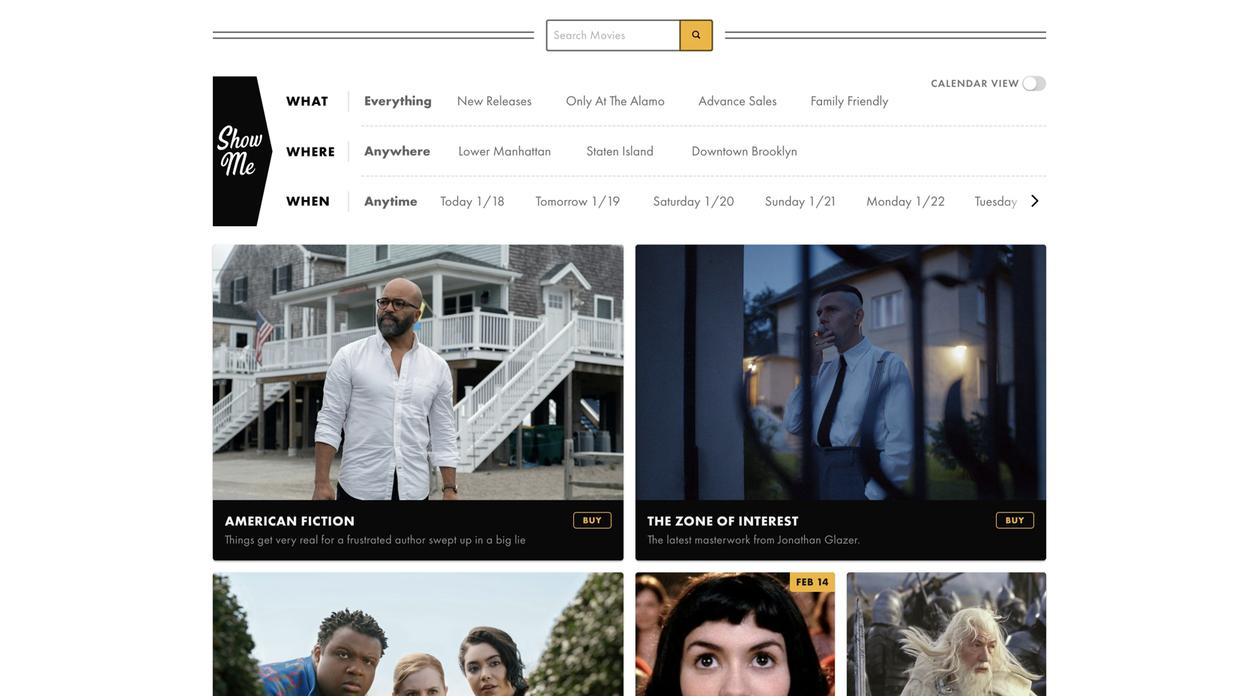 Task type: describe. For each thing, give the bounding box(es) containing it.
only
[[566, 92, 592, 109]]

buy for the zone of interest
[[1006, 515, 1025, 526]]

at
[[595, 92, 607, 109]]

when
[[286, 193, 331, 210]]

buy link for the zone of interest
[[996, 512, 1035, 529]]

anytime
[[364, 193, 418, 210]]

sunday 1/21 button
[[760, 180, 861, 223]]

family
[[811, 92, 845, 109]]

fiction
[[301, 513, 355, 530]]

tomorrow 1/19
[[536, 193, 621, 210]]

view
[[992, 77, 1020, 90]]

lower
[[459, 142, 490, 160]]

1/18
[[476, 193, 505, 210]]

Search Movies text field
[[546, 19, 713, 51]]

friendly
[[848, 92, 889, 109]]

interest
[[739, 513, 799, 530]]

anytime button
[[364, 180, 436, 223]]

lie
[[515, 532, 526, 548]]

today
[[441, 193, 473, 210]]

new releases
[[457, 92, 532, 109]]

the zone of interest
[[648, 513, 799, 530]]

lower manhattan
[[459, 142, 551, 160]]

family friendly
[[811, 92, 889, 109]]

saturday 1/20
[[654, 193, 735, 210]]

brooklyn
[[752, 142, 798, 160]]

glazer.
[[825, 532, 861, 548]]

anywhere button
[[364, 130, 449, 173]]

tomorrow 1/19 button
[[528, 180, 646, 223]]

where
[[286, 143, 335, 160]]

anywhere
[[364, 142, 431, 160]]

calendar view
[[931, 77, 1020, 90]]

frustrated
[[347, 532, 392, 548]]

from
[[754, 532, 775, 548]]

advance
[[699, 92, 746, 109]]

2 a from the left
[[487, 532, 493, 548]]

the for the latest masterwork from jonathan glazer.
[[648, 532, 664, 548]]

everything button
[[364, 79, 450, 122]]

feb 14
[[797, 576, 829, 589]]

monday 1/22
[[867, 193, 946, 210]]

today 1/18 button
[[436, 180, 528, 223]]

masterwork
[[695, 532, 751, 548]]

1/22
[[915, 193, 946, 210]]

saturday 1/20 button
[[646, 180, 760, 223]]

staten island
[[587, 142, 654, 160]]

american fiction
[[225, 513, 355, 530]]

1 a from the left
[[338, 532, 344, 548]]

big
[[496, 532, 512, 548]]

the for the zone of interest
[[648, 513, 672, 530]]

downtown brooklyn
[[692, 142, 798, 160]]

get
[[258, 532, 273, 548]]

14
[[817, 576, 829, 589]]

buy link for american fiction
[[573, 512, 612, 529]]

saturday
[[654, 193, 701, 210]]



Task type: vqa. For each thing, say whether or not it's contained in the screenshot.
The Lord of the Rings: The Return of the King: Extended Edition at the left of the page
no



Task type: locate. For each thing, give the bounding box(es) containing it.
buy link
[[573, 512, 612, 529], [996, 512, 1035, 529]]

the
[[610, 92, 627, 109]]

1 horizontal spatial buy link
[[996, 512, 1035, 529]]

american
[[225, 513, 298, 530]]

1 the from the top
[[648, 513, 672, 530]]

downtown brooklyn button
[[679, 130, 829, 173]]

a right the in
[[487, 532, 493, 548]]

tuesday 1/23
[[975, 193, 1052, 210]]

real
[[300, 532, 318, 548]]

for
[[321, 532, 335, 548]]

buy
[[583, 515, 602, 526], [1006, 515, 1025, 526]]

today 1/18
[[441, 193, 505, 210]]

tuesday
[[975, 193, 1018, 210]]

releases
[[487, 92, 532, 109]]

zone
[[675, 513, 714, 530]]

swept
[[429, 532, 457, 548]]

staten
[[587, 142, 619, 160]]

2 buy link from the left
[[996, 512, 1035, 529]]

search image
[[691, 29, 703, 41]]

latest
[[667, 532, 692, 548]]

1 horizontal spatial buy
[[1006, 515, 1025, 526]]

0 horizontal spatial buy
[[583, 515, 602, 526]]

author
[[395, 532, 426, 548]]

1/21
[[809, 193, 838, 210]]

up
[[460, 532, 472, 548]]

1 buy from the left
[[583, 515, 602, 526]]

tuesday 1/23 button
[[969, 180, 1076, 223]]

a
[[338, 532, 344, 548], [487, 532, 493, 548]]

1 horizontal spatial a
[[487, 532, 493, 548]]

2 buy from the left
[[1006, 515, 1025, 526]]

None search field
[[546, 19, 713, 51]]

lower manhattan button
[[449, 130, 579, 173]]

1/20
[[704, 193, 735, 210]]

things get very real for a frustrated author swept up in a big lie
[[225, 532, 526, 548]]

downtown
[[692, 142, 749, 160]]

what
[[286, 93, 329, 110]]

only at the alamo
[[566, 92, 665, 109]]

2 the from the top
[[648, 532, 664, 548]]

advance sales
[[699, 92, 777, 109]]

of
[[717, 513, 735, 530]]

manhattan
[[493, 142, 551, 160]]

family friendly button
[[802, 79, 916, 122]]

feb
[[797, 576, 814, 589]]

sunday
[[765, 193, 805, 210]]

a right for
[[338, 532, 344, 548]]

1 vertical spatial the
[[648, 532, 664, 548]]

staten island button
[[579, 130, 679, 173]]

in
[[475, 532, 484, 548]]

0 vertical spatial the
[[648, 513, 672, 530]]

calendar
[[931, 77, 989, 90]]

island
[[622, 142, 654, 160]]

1/23
[[1021, 193, 1052, 210]]

very
[[276, 532, 297, 548]]

new
[[457, 92, 483, 109]]

the
[[648, 513, 672, 530], [648, 532, 664, 548]]

1/19
[[591, 193, 621, 210]]

0 horizontal spatial a
[[338, 532, 344, 548]]

things
[[225, 532, 255, 548]]

everything
[[364, 92, 432, 109]]

new releases button
[[450, 79, 557, 122]]

only at the alamo button
[[557, 79, 692, 122]]

monday
[[867, 193, 912, 210]]

1 buy link from the left
[[573, 512, 612, 529]]

sales
[[749, 92, 777, 109]]

jonathan
[[778, 532, 822, 548]]

tomorrow
[[536, 193, 588, 210]]

alamo
[[631, 92, 665, 109]]

the left the latest on the right of the page
[[648, 532, 664, 548]]

monday 1/22 button
[[861, 180, 969, 223]]

0 horizontal spatial buy link
[[573, 512, 612, 529]]

the up the latest on the right of the page
[[648, 513, 672, 530]]

advance sales button
[[692, 79, 802, 122]]

sunday 1/21
[[765, 193, 838, 210]]

buy for american fiction
[[583, 515, 602, 526]]

the latest masterwork from jonathan glazer.
[[648, 532, 861, 548]]



